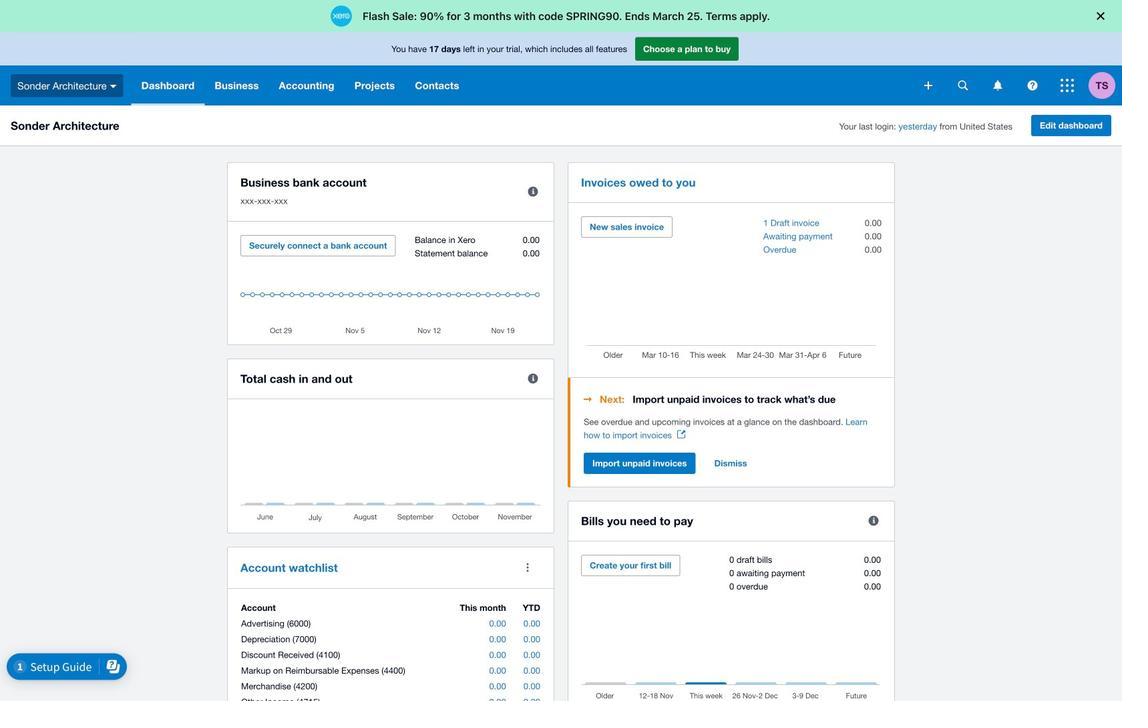 Task type: describe. For each thing, give the bounding box(es) containing it.
1 horizontal spatial svg image
[[994, 81, 1003, 91]]

empty state of the bills widget with a 'create your first bill' button and an unpopulated column graph. image
[[581, 555, 882, 702]]

0 horizontal spatial svg image
[[925, 82, 933, 90]]

2 horizontal spatial svg image
[[1028, 81, 1038, 91]]

empty state bank feed widget with a tooltip explaining the feature. includes a 'securely connect a bank account' button and a data-less flat line graph marking four weekly dates, indicating future account balance tracking. image
[[241, 235, 541, 335]]



Task type: vqa. For each thing, say whether or not it's contained in the screenshot.
opens in a new tab image
yes



Task type: locate. For each thing, give the bounding box(es) containing it.
0 horizontal spatial svg image
[[110, 85, 117, 88]]

heading
[[584, 392, 882, 408]]

opens in a new tab image
[[677, 431, 685, 439]]

panel body document
[[584, 416, 882, 442], [584, 416, 882, 442]]

1 horizontal spatial svg image
[[958, 81, 968, 91]]

empty state widget for the total cash in and out feature, displaying a column graph summarising bank transaction data as total money in versus total money out across all connected bank accounts, enabling a visual comparison of the two amounts. image
[[241, 413, 541, 523]]

svg image
[[994, 81, 1003, 91], [1028, 81, 1038, 91], [110, 85, 117, 88]]

svg image
[[1061, 79, 1074, 92], [958, 81, 968, 91], [925, 82, 933, 90]]

accounts watchlist options image
[[514, 555, 541, 581]]

dialog
[[0, 0, 1122, 32]]

2 horizontal spatial svg image
[[1061, 79, 1074, 92]]

banner
[[0, 32, 1122, 106]]



